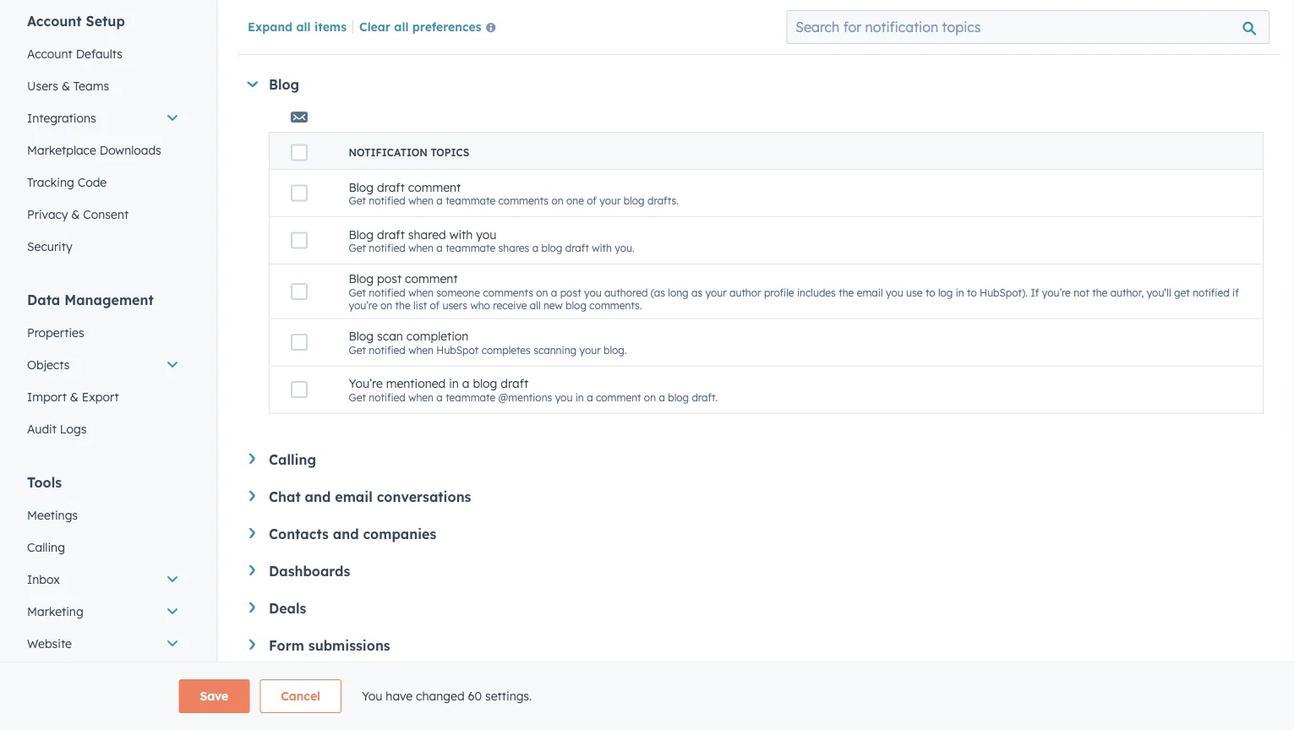Task type: describe. For each thing, give the bounding box(es) containing it.
marketing button
[[17, 596, 189, 628]]

use
[[907, 286, 923, 299]]

or
[[669, 16, 679, 29]]

meetings link
[[17, 500, 189, 532]]

all for clear
[[394, 19, 409, 34]]

draft inside 'you're mentioned in a blog draft get notified when a teammate @mentions you in a comment on a blog draft.'
[[501, 376, 529, 391]]

you inside blog draft shared with you get notified when a teammate shares a blog draft with you.
[[476, 227, 497, 242]]

properties
[[27, 326, 84, 340]]

a inside the blog post comment get notified when someone comments on a post you authored (as long as your author profile includes the email you use to log in to hubspot). if you're not the author, you'll get notified if you're on the list of users who receive all new blog comments.
[[551, 286, 558, 299]]

you have changed 60 settings.
[[362, 689, 532, 704]]

inbox button
[[17, 564, 189, 596]]

if
[[1233, 286, 1240, 299]]

clear
[[359, 19, 391, 34]]

completes
[[482, 344, 531, 356]]

draft inside blog draft comment get notified when a teammate comments on one of your blog drafts.
[[377, 180, 405, 194]]

drafts.
[[648, 194, 679, 207]]

profile
[[764, 286, 795, 299]]

1 to from the left
[[926, 286, 936, 299]]

data management
[[27, 292, 154, 309]]

logs
[[60, 422, 87, 437]]

ads
[[525, 16, 542, 29]]

website
[[27, 637, 72, 652]]

deals button
[[249, 600, 1264, 617]]

account defaults link
[[17, 38, 189, 70]]

when inside blog scan completion get notified when hubspot completes scanning your blog.
[[409, 344, 434, 356]]

companies
[[363, 526, 437, 543]]

security
[[27, 239, 72, 254]]

author,
[[1111, 286, 1145, 299]]

paused
[[682, 16, 717, 29]]

audit logs
[[27, 422, 87, 437]]

get inside blog scan completion get notified when hubspot completes scanning your blog.
[[349, 344, 366, 356]]

not
[[1074, 286, 1090, 299]]

caret image for chat
[[249, 491, 255, 502]]

you.
[[615, 242, 635, 254]]

dashboards
[[269, 563, 350, 580]]

long
[[668, 286, 689, 299]]

downloads
[[100, 143, 161, 158]]

email inside the blog post comment get notified when someone comments on a post you authored (as long as your author profile includes the email you use to log in to hubspot). if you're not the author, you'll get notified if you're on the list of users who receive all new blog comments.
[[857, 286, 883, 299]]

objects button
[[17, 349, 189, 381]]

receive
[[493, 299, 527, 312]]

clear all preferences
[[359, 19, 482, 34]]

code
[[78, 175, 107, 190]]

your inside blog scan completion get notified when hubspot completes scanning your blog.
[[580, 344, 601, 356]]

notified inside blog draft comment get notified when a teammate comments on one of your blog drafts.
[[369, 194, 406, 207]]

0 horizontal spatial you're
[[349, 299, 378, 312]]

@mentions
[[499, 391, 553, 404]]

& for export
[[70, 390, 79, 405]]

teammate inside 'you're mentioned in a blog draft get notified when a teammate @mentions you in a comment on a blog draft.'
[[446, 391, 496, 404]]

completion
[[407, 329, 469, 344]]

comment for blog post comment
[[405, 271, 458, 286]]

sequence
[[476, 16, 522, 29]]

new
[[544, 299, 563, 312]]

users & teams link
[[17, 70, 189, 102]]

get
[[1175, 286, 1191, 299]]

blog inside the blog post comment get notified when someone comments on a post you authored (as long as your author profile includes the email you use to log in to hubspot). if you're not the author, you'll get notified if you're on the list of users who receive all new blog comments.
[[566, 299, 587, 312]]

ad
[[461, 16, 473, 29]]

expand all items
[[248, 19, 347, 34]]

on up scan
[[381, 299, 393, 312]]

comments inside blog draft comment get notified when a teammate comments on one of your blog drafts.
[[499, 194, 549, 207]]

users
[[27, 79, 58, 93]]

in inside the blog post comment get notified when someone comments on a post you authored (as long as your author profile includes the email you use to log in to hubspot). if you're not the author, you'll get notified if you're on the list of users who receive all new blog comments.
[[956, 286, 965, 299]]

expand all items button
[[248, 19, 347, 34]]

list
[[414, 299, 427, 312]]

marketing
[[27, 605, 83, 620]]

you're mentioned in a blog draft get notified when a teammate @mentions you in a comment on a blog draft.
[[349, 376, 718, 404]]

clear all preferences button
[[359, 18, 503, 38]]

1 get from the top
[[349, 16, 366, 29]]

notified right the items
[[369, 16, 406, 29]]

get inside blog draft comment get notified when a teammate comments on one of your blog drafts.
[[349, 194, 366, 207]]

comment inside 'you're mentioned in a blog draft get notified when a teammate @mentions you in a comment on a blog draft.'
[[596, 391, 641, 404]]

0 horizontal spatial post
[[377, 271, 402, 286]]

2 to from the left
[[968, 286, 977, 299]]

you left set
[[822, 16, 839, 29]]

data management element
[[17, 291, 189, 446]]

blog for blog post comment get notified when someone comments on a post you authored (as long as your author profile includes the email you use to log in to hubspot). if you're not the author, you'll get notified if you're on the list of users who receive all new blog comments.
[[349, 271, 374, 286]]

website button
[[17, 628, 189, 661]]

1 vertical spatial email
[[335, 488, 373, 505]]

changed
[[416, 689, 465, 704]]

you'll
[[1147, 286, 1172, 299]]

notified inside blog scan completion get notified when hubspot completes scanning your blog.
[[369, 344, 406, 356]]

calling inside tools element
[[27, 540, 65, 555]]

set
[[842, 16, 857, 29]]

1 when from the top
[[409, 16, 434, 29]]

1 horizontal spatial with
[[592, 242, 612, 254]]

blog scan completion get notified when hubspot completes scanning your blog.
[[349, 329, 627, 356]]

of inside blog draft comment get notified when a teammate comments on one of your blog drafts.
[[587, 194, 597, 207]]

account for account defaults
[[27, 47, 73, 61]]

1 horizontal spatial you're
[[1043, 286, 1071, 299]]

hubspot
[[437, 344, 479, 356]]

all inside the blog post comment get notified when someone comments on a post you authored (as long as your author profile includes the email you use to log in to hubspot). if you're not the author, you'll get notified if you're on the list of users who receive all new blog comments.
[[530, 299, 541, 312]]

tracking code link
[[17, 167, 189, 199]]

on right based
[[752, 16, 764, 29]]

tools element
[[17, 474, 189, 725]]

authored
[[605, 286, 648, 299]]

mentioned
[[386, 376, 446, 391]]

your inside the blog post comment get notified when someone comments on a post you authored (as long as your author profile includes the email you use to log in to hubspot). if you're not the author, you'll get notified if you're on the list of users who receive all new blog comments.
[[706, 286, 727, 299]]

you're
[[349, 376, 383, 391]]

chat and email conversations button
[[249, 488, 1264, 505]]

get notified when your ad sequence ads are automatically started or paused based on the criteria you set up.
[[349, 16, 874, 29]]

security link
[[17, 231, 189, 263]]

if
[[1031, 286, 1040, 299]]

audit logs link
[[17, 414, 189, 446]]

teammate inside blog draft shared with you get notified when a teammate shares a blog draft with you.
[[446, 242, 496, 254]]

tracking code
[[27, 175, 107, 190]]

on inside blog draft comment get notified when a teammate comments on one of your blog drafts.
[[552, 194, 564, 207]]

settings.
[[485, 689, 532, 704]]

the left criteria
[[767, 16, 782, 29]]

users
[[443, 299, 468, 312]]

preferences
[[412, 19, 482, 34]]

comments inside the blog post comment get notified when someone comments on a post you authored (as long as your author profile includes the email you use to log in to hubspot). if you're not the author, you'll get notified if you're on the list of users who receive all new blog comments.
[[483, 286, 534, 299]]

calling button
[[249, 451, 1264, 468]]

teams
[[73, 79, 109, 93]]

deals
[[269, 600, 307, 617]]

teammate inside blog draft comment get notified when a teammate comments on one of your blog drafts.
[[446, 194, 496, 207]]

blog.
[[604, 344, 627, 356]]

integrations button
[[17, 102, 189, 134]]

import & export link
[[17, 381, 189, 414]]

caret image for contacts and companies
[[249, 528, 255, 539]]



Task type: vqa. For each thing, say whether or not it's contained in the screenshot.
Your in blog post comment get notified when someone comments on a post you authored (as long as your author profile includes the email you use to log in to hubspot). if you're not the author, you'll get notified if you're on the list of users who receive all new blog comments.
yes



Task type: locate. For each thing, give the bounding box(es) containing it.
import
[[27, 390, 67, 405]]

3 when from the top
[[409, 242, 434, 254]]

post up scan
[[377, 271, 402, 286]]

your left blog.
[[580, 344, 601, 356]]

caret image for calling
[[249, 454, 255, 465]]

comments down shares
[[483, 286, 534, 299]]

contacts
[[269, 526, 329, 543]]

and for contacts
[[333, 526, 359, 543]]

email up contacts and companies
[[335, 488, 373, 505]]

notified left the 'list'
[[369, 286, 406, 299]]

0 vertical spatial comment
[[408, 180, 461, 194]]

post left comments.
[[560, 286, 582, 299]]

your
[[437, 16, 458, 29], [600, 194, 621, 207], [706, 286, 727, 299], [580, 344, 601, 356]]

all right clear
[[394, 19, 409, 34]]

teammate left shares
[[446, 242, 496, 254]]

blog draft comment get notified when a teammate comments on one of your blog drafts.
[[349, 180, 679, 207]]

draft down notification at the top left of page
[[377, 180, 405, 194]]

caret image inside blog 'dropdown button'
[[247, 81, 258, 87]]

with
[[450, 227, 473, 242], [592, 242, 612, 254]]

5 when from the top
[[409, 344, 434, 356]]

0 vertical spatial and
[[305, 488, 331, 505]]

draft
[[377, 180, 405, 194], [377, 227, 405, 242], [566, 242, 589, 254], [501, 376, 529, 391]]

0 horizontal spatial of
[[430, 299, 440, 312]]

caret image inside dashboards dropdown button
[[249, 565, 255, 576]]

blog post comment get notified when someone comments on a post you authored (as long as your author profile includes the email you use to log in to hubspot). if you're not the author, you'll get notified if you're on the list of users who receive all new blog comments.
[[349, 271, 1240, 312]]

1 vertical spatial caret image
[[249, 640, 255, 651]]

calling link
[[17, 532, 189, 564]]

blog right new
[[566, 299, 587, 312]]

1 vertical spatial account
[[27, 47, 73, 61]]

of inside the blog post comment get notified when someone comments on a post you authored (as long as your author profile includes the email you use to log in to hubspot). if you're not the author, you'll get notified if you're on the list of users who receive all new blog comments.
[[430, 299, 440, 312]]

cancel
[[281, 689, 320, 704]]

in
[[956, 286, 965, 299], [449, 376, 459, 391], [576, 391, 584, 404]]

teammate down hubspot
[[446, 391, 496, 404]]

contacts and companies
[[269, 526, 437, 543]]

get inside 'you're mentioned in a blog draft get notified when a teammate @mentions you in a comment on a blog draft.'
[[349, 391, 366, 404]]

caret image left form
[[249, 640, 255, 651]]

you left shares
[[476, 227, 497, 242]]

Search for notification topics search field
[[787, 10, 1270, 44]]

blog inside the blog post comment get notified when someone comments on a post you authored (as long as your author profile includes the email you use to log in to hubspot). if you're not the author, you'll get notified if you're on the list of users who receive all new blog comments.
[[349, 271, 374, 286]]

and
[[305, 488, 331, 505], [333, 526, 359, 543]]

caret image
[[249, 491, 255, 502], [249, 640, 255, 651]]

blog draft shared with you get notified when a teammate shares a blog draft with you.
[[349, 227, 635, 254]]

with right shared
[[450, 227, 473, 242]]

3 get from the top
[[349, 242, 366, 254]]

blog down completes
[[473, 376, 498, 391]]

1 horizontal spatial in
[[576, 391, 584, 404]]

to left log
[[926, 286, 936, 299]]

account
[[27, 13, 82, 30], [27, 47, 73, 61]]

marketplace downloads link
[[17, 134, 189, 167]]

1 horizontal spatial to
[[968, 286, 977, 299]]

of right the 'list'
[[430, 299, 440, 312]]

on
[[752, 16, 764, 29], [552, 194, 564, 207], [536, 286, 548, 299], [381, 299, 393, 312], [644, 391, 656, 404]]

1 horizontal spatial all
[[394, 19, 409, 34]]

and for chat
[[305, 488, 331, 505]]

form submissions button
[[249, 637, 1264, 654]]

privacy & consent
[[27, 207, 129, 222]]

all for expand
[[296, 19, 311, 34]]

you inside 'you're mentioned in a blog draft get notified when a teammate @mentions you in a comment on a blog draft.'
[[555, 391, 573, 404]]

0 horizontal spatial to
[[926, 286, 936, 299]]

users & teams
[[27, 79, 109, 93]]

marketplace
[[27, 143, 96, 158]]

(as
[[651, 286, 666, 299]]

1 account from the top
[[27, 13, 82, 30]]

notified inside 'you're mentioned in a blog draft get notified when a teammate @mentions you in a comment on a blog draft.'
[[369, 391, 406, 404]]

are
[[545, 16, 560, 29]]

your right one
[[600, 194, 621, 207]]

started
[[632, 16, 666, 29]]

in down scanning
[[576, 391, 584, 404]]

when up shared
[[409, 194, 434, 207]]

2 teammate from the top
[[446, 242, 496, 254]]

privacy
[[27, 207, 68, 222]]

your left ad
[[437, 16, 458, 29]]

comment for blog draft comment
[[408, 180, 461, 194]]

post
[[377, 271, 402, 286], [560, 286, 582, 299]]

comments up shares
[[499, 194, 549, 207]]

draft down completes
[[501, 376, 529, 391]]

scanning
[[534, 344, 577, 356]]

when right scan
[[409, 344, 434, 356]]

account setup element
[[17, 12, 189, 263]]

account up users
[[27, 47, 73, 61]]

notified down scan
[[369, 391, 406, 404]]

comment inside the blog post comment get notified when someone comments on a post you authored (as long as your author profile includes the email you use to log in to hubspot). if you're not the author, you'll get notified if you're on the list of users who receive all new blog comments.
[[405, 271, 458, 286]]

as
[[692, 286, 703, 299]]

get up you're
[[349, 344, 366, 356]]

1 vertical spatial comments
[[483, 286, 534, 299]]

blog for blog
[[269, 76, 300, 93]]

all
[[296, 19, 311, 34], [394, 19, 409, 34], [530, 299, 541, 312]]

properties link
[[17, 317, 189, 349]]

defaults
[[76, 47, 123, 61]]

teammate up blog draft shared with you get notified when a teammate shares a blog draft with you. in the left of the page
[[446, 194, 496, 207]]

1 vertical spatial and
[[333, 526, 359, 543]]

save button
[[179, 680, 250, 714]]

chat and email conversations
[[269, 488, 471, 505]]

1 vertical spatial calling
[[27, 540, 65, 555]]

comments
[[499, 194, 549, 207], [483, 286, 534, 299]]

5 get from the top
[[349, 344, 366, 356]]

when left users
[[409, 286, 434, 299]]

& right users
[[62, 79, 70, 93]]

all left new
[[530, 299, 541, 312]]

get left shared
[[349, 242, 366, 254]]

blog for blog draft shared with you get notified when a teammate shares a blog draft with you.
[[349, 227, 374, 242]]

caret image inside 'calling' dropdown button
[[249, 454, 255, 465]]

account defaults
[[27, 47, 123, 61]]

4 when from the top
[[409, 286, 434, 299]]

tools
[[27, 474, 62, 491]]

1 vertical spatial teammate
[[446, 242, 496, 254]]

when right you're
[[409, 391, 434, 404]]

caret image inside form submissions dropdown button
[[249, 640, 255, 651]]

0 vertical spatial calling
[[269, 451, 316, 468]]

& inside import & export link
[[70, 390, 79, 405]]

you're right if
[[1043, 286, 1071, 299]]

setup
[[86, 13, 125, 30]]

& for consent
[[71, 207, 80, 222]]

2 horizontal spatial in
[[956, 286, 965, 299]]

objects
[[27, 358, 70, 373]]

0 vertical spatial &
[[62, 79, 70, 93]]

tracking
[[27, 175, 74, 190]]

you left authored
[[584, 286, 602, 299]]

1 horizontal spatial of
[[587, 194, 597, 207]]

criteria
[[785, 16, 819, 29]]

& inside privacy & consent link
[[71, 207, 80, 222]]

blog inside blog scan completion get notified when hubspot completes scanning your blog.
[[349, 329, 374, 344]]

email left use
[[857, 286, 883, 299]]

shares
[[499, 242, 530, 254]]

blog inside blog draft comment get notified when a teammate comments on one of your blog drafts.
[[349, 180, 374, 194]]

chat
[[269, 488, 301, 505]]

blog left drafts.
[[624, 194, 645, 207]]

account setup
[[27, 13, 125, 30]]

marketplace downloads
[[27, 143, 161, 158]]

someone
[[437, 286, 480, 299]]

2 horizontal spatial all
[[530, 299, 541, 312]]

have
[[386, 689, 413, 704]]

get right the items
[[349, 16, 366, 29]]

blog inside blog draft shared with you get notified when a teammate shares a blog draft with you.
[[349, 227, 374, 242]]

1 vertical spatial &
[[71, 207, 80, 222]]

account inside 'account defaults' link
[[27, 47, 73, 61]]

automatically
[[563, 16, 629, 29]]

you
[[822, 16, 839, 29], [476, 227, 497, 242], [584, 286, 602, 299], [886, 286, 904, 299], [555, 391, 573, 404]]

based
[[720, 16, 749, 29]]

0 vertical spatial caret image
[[249, 491, 255, 502]]

1 teammate from the top
[[446, 194, 496, 207]]

privacy & consent link
[[17, 199, 189, 231]]

caret image inside "deals" dropdown button
[[249, 603, 255, 613]]

on left one
[[552, 194, 564, 207]]

the right includes
[[839, 286, 854, 299]]

calling up chat on the left bottom of the page
[[269, 451, 316, 468]]

on right receive
[[536, 286, 548, 299]]

2 vertical spatial comment
[[596, 391, 641, 404]]

caret image for blog
[[247, 81, 258, 87]]

draft left shared
[[377, 227, 405, 242]]

in right log
[[956, 286, 965, 299]]

& right privacy
[[71, 207, 80, 222]]

inbox
[[27, 573, 60, 587]]

1 horizontal spatial calling
[[269, 451, 316, 468]]

1 vertical spatial of
[[430, 299, 440, 312]]

contacts and companies button
[[249, 526, 1264, 543]]

caret image for deals
[[249, 603, 255, 613]]

get down notification at the top left of page
[[349, 194, 366, 207]]

6 get from the top
[[349, 391, 366, 404]]

caret image inside chat and email conversations "dropdown button"
[[249, 491, 255, 502]]

1 horizontal spatial post
[[560, 286, 582, 299]]

0 horizontal spatial with
[[450, 227, 473, 242]]

2 vertical spatial &
[[70, 390, 79, 405]]

0 vertical spatial comments
[[499, 194, 549, 207]]

4 get from the top
[[349, 286, 366, 299]]

who
[[471, 299, 490, 312]]

blog left draft.
[[668, 391, 689, 404]]

2 vertical spatial teammate
[[446, 391, 496, 404]]

you're
[[1043, 286, 1071, 299], [349, 299, 378, 312]]

0 horizontal spatial email
[[335, 488, 373, 505]]

you're up scan
[[349, 299, 378, 312]]

form
[[269, 637, 304, 654]]

1 horizontal spatial email
[[857, 286, 883, 299]]

teammate
[[446, 194, 496, 207], [446, 242, 496, 254], [446, 391, 496, 404]]

blog for blog scan completion get notified when hubspot completes scanning your blog.
[[349, 329, 374, 344]]

you left use
[[886, 286, 904, 299]]

data
[[27, 292, 60, 309]]

log
[[939, 286, 953, 299]]

3 teammate from the top
[[446, 391, 496, 404]]

on left draft.
[[644, 391, 656, 404]]

when up the 'list'
[[409, 242, 434, 254]]

with left you.
[[592, 242, 612, 254]]

in down hubspot
[[449, 376, 459, 391]]

when inside the blog post comment get notified when someone comments on a post you authored (as long as your author profile includes the email you use to log in to hubspot). if you're not the author, you'll get notified if you're on the list of users who receive all new blog comments.
[[409, 286, 434, 299]]

all left the items
[[296, 19, 311, 34]]

60
[[468, 689, 482, 704]]

caret image left chat on the left bottom of the page
[[249, 491, 255, 502]]

1 horizontal spatial and
[[333, 526, 359, 543]]

0 horizontal spatial all
[[296, 19, 311, 34]]

get left "mentioned"
[[349, 391, 366, 404]]

caret image inside contacts and companies dropdown button
[[249, 528, 255, 539]]

you
[[362, 689, 383, 704]]

caret image for form
[[249, 640, 255, 651]]

0 vertical spatial email
[[857, 286, 883, 299]]

6 when from the top
[[409, 391, 434, 404]]

export
[[82, 390, 119, 405]]

your right as
[[706, 286, 727, 299]]

& inside users & teams link
[[62, 79, 70, 93]]

0 vertical spatial of
[[587, 194, 597, 207]]

when
[[409, 16, 434, 29], [409, 194, 434, 207], [409, 242, 434, 254], [409, 286, 434, 299], [409, 344, 434, 356], [409, 391, 434, 404]]

calling up the inbox
[[27, 540, 65, 555]]

cancel button
[[260, 680, 342, 714]]

the right not
[[1093, 286, 1108, 299]]

& for teams
[[62, 79, 70, 93]]

on inside 'you're mentioned in a blog draft get notified when a teammate @mentions you in a comment on a blog draft.'
[[644, 391, 656, 404]]

0 horizontal spatial and
[[305, 488, 331, 505]]

1 caret image from the top
[[249, 491, 255, 502]]

get inside the blog post comment get notified when someone comments on a post you authored (as long as your author profile includes the email you use to log in to hubspot). if you're not the author, you'll get notified if you're on the list of users who receive all new blog comments.
[[349, 286, 366, 299]]

when inside blog draft shared with you get notified when a teammate shares a blog draft with you.
[[409, 242, 434, 254]]

0 vertical spatial account
[[27, 13, 82, 30]]

comment down blog.
[[596, 391, 641, 404]]

you right @mentions
[[555, 391, 573, 404]]

your inside blog draft comment get notified when a teammate comments on one of your blog drafts.
[[600, 194, 621, 207]]

0 horizontal spatial in
[[449, 376, 459, 391]]

blog inside blog draft comment get notified when a teammate comments on one of your blog drafts.
[[624, 194, 645, 207]]

& left "export"
[[70, 390, 79, 405]]

2 when from the top
[[409, 194, 434, 207]]

2 get from the top
[[349, 194, 366, 207]]

notification
[[349, 146, 428, 159]]

get left the 'list'
[[349, 286, 366, 299]]

when inside blog draft comment get notified when a teammate comments on one of your blog drafts.
[[409, 194, 434, 207]]

the left the 'list'
[[395, 299, 411, 312]]

account for account setup
[[27, 13, 82, 30]]

topics
[[431, 146, 470, 159]]

dashboards button
[[249, 563, 1264, 580]]

get inside blog draft shared with you get notified when a teammate shares a blog draft with you.
[[349, 242, 366, 254]]

to right log
[[968, 286, 977, 299]]

hubspot).
[[980, 286, 1029, 299]]

comment
[[408, 180, 461, 194], [405, 271, 458, 286], [596, 391, 641, 404]]

1 vertical spatial comment
[[405, 271, 458, 286]]

and down chat and email conversations
[[333, 526, 359, 543]]

comment inside blog draft comment get notified when a teammate comments on one of your blog drafts.
[[408, 180, 461, 194]]

0 vertical spatial teammate
[[446, 194, 496, 207]]

caret image
[[247, 81, 258, 87], [249, 454, 255, 465], [249, 528, 255, 539], [249, 565, 255, 576], [249, 603, 255, 613]]

management
[[64, 292, 154, 309]]

caret image for dashboards
[[249, 565, 255, 576]]

draft down one
[[566, 242, 589, 254]]

notified down notification at the top left of page
[[369, 194, 406, 207]]

integrations
[[27, 111, 96, 126]]

blog for blog draft comment get notified when a teammate comments on one of your blog drafts.
[[349, 180, 374, 194]]

notified up you're
[[369, 344, 406, 356]]

2 account from the top
[[27, 47, 73, 61]]

a inside blog draft comment get notified when a teammate comments on one of your blog drafts.
[[437, 194, 443, 207]]

all inside clear all preferences button
[[394, 19, 409, 34]]

blog
[[269, 76, 300, 93], [349, 180, 374, 194], [349, 227, 374, 242], [349, 271, 374, 286], [349, 329, 374, 344]]

blog button
[[247, 76, 1264, 93]]

comment up the 'list'
[[405, 271, 458, 286]]

one
[[567, 194, 584, 207]]

notified left if
[[1193, 286, 1230, 299]]

when left ad
[[409, 16, 434, 29]]

account up account defaults
[[27, 13, 82, 30]]

2 caret image from the top
[[249, 640, 255, 651]]

comment down topics at top
[[408, 180, 461, 194]]

import & export
[[27, 390, 119, 405]]

and right chat on the left bottom of the page
[[305, 488, 331, 505]]

blog inside blog draft shared with you get notified when a teammate shares a blog draft with you.
[[542, 242, 563, 254]]

notified inside blog draft shared with you get notified when a teammate shares a blog draft with you.
[[369, 242, 406, 254]]

when inside 'you're mentioned in a blog draft get notified when a teammate @mentions you in a comment on a blog draft.'
[[409, 391, 434, 404]]

blog right shares
[[542, 242, 563, 254]]

0 horizontal spatial calling
[[27, 540, 65, 555]]

notified left shared
[[369, 242, 406, 254]]

of right one
[[587, 194, 597, 207]]



